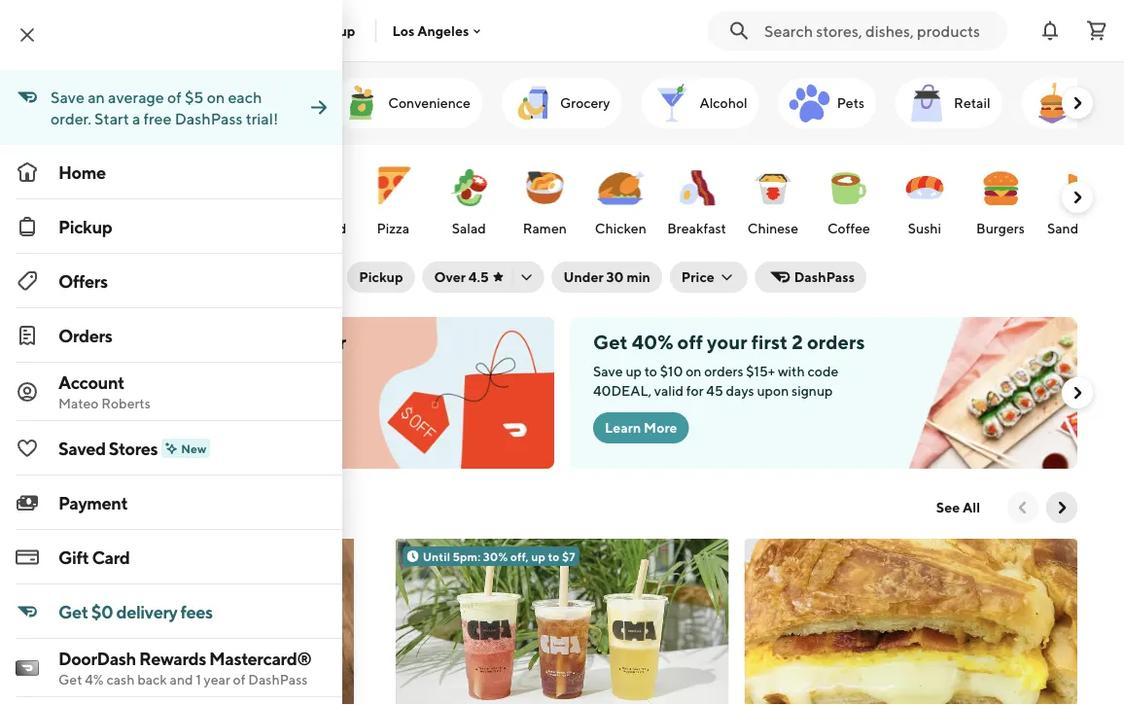 Task type: vqa. For each thing, say whether or not it's contained in the screenshot.
'Seafood'
no



Task type: locate. For each thing, give the bounding box(es) containing it.
dashpass down each
[[175, 109, 243, 128]]

first down enjoy
[[70, 354, 106, 377]]

0 vertical spatial under
[[564, 269, 604, 285]]

more down valid
[[644, 420, 678, 436]]

up right off,
[[531, 550, 546, 563]]

1 horizontal spatial delivery
[[151, 494, 240, 522]]

1 vertical spatial next button of carousel image
[[1068, 383, 1088, 403]]

with
[[778, 363, 805, 379]]

to
[[645, 363, 658, 379], [548, 550, 560, 563]]

under $2 delivery fee
[[47, 494, 284, 522]]

more for order.
[[121, 424, 154, 440]]

0 vertical spatial offers
[[109, 95, 148, 111]]

0 horizontal spatial orders
[[705, 363, 744, 379]]

0 horizontal spatial up
[[531, 550, 546, 563]]

pickup left los on the left of the page
[[311, 22, 356, 38]]

dashpass for mastercard®
[[248, 672, 308, 688]]

signup
[[792, 383, 833, 399]]

pickup down pizza at the top of the page
[[359, 269, 403, 285]]

offers left fees:
[[58, 271, 108, 291]]

1 your from the left
[[306, 331, 347, 354]]

of inside save an average of $5 on each order. start a free dashpass trial!
[[167, 88, 182, 107]]

2 vertical spatial on
[[686, 363, 702, 379]]

fast
[[286, 220, 312, 236]]

under inside button
[[564, 269, 604, 285]]

each
[[228, 88, 262, 107]]

1 vertical spatial $0
[[91, 601, 113, 622]]

learn down "40deal,"
[[605, 420, 641, 436]]

$5 inside enjoy a $0 delivery fee on your first order. $5 subtotal minimum required.
[[70, 387, 87, 403]]

order. inside enjoy a $0 delivery fee on your first order. $5 subtotal minimum required.
[[110, 354, 163, 377]]

up inside get 40% off your first 2 orders save up to $10 on orders $15+ with code 40deal, valid for 45 days upon signup
[[626, 363, 642, 379]]

1 horizontal spatial up
[[626, 363, 642, 379]]

$0 up minimum
[[140, 331, 165, 354]]

orders up 'code'
[[808, 331, 866, 354]]

account mateo roberts
[[58, 372, 151, 412]]

pickup button down pizza at the top of the page
[[348, 262, 415, 293]]

up up "40deal,"
[[626, 363, 642, 379]]

dashpass down mastercard®
[[248, 672, 308, 688]]

your inside enjoy a $0 delivery fee on your first order. $5 subtotal minimum required.
[[306, 331, 347, 354]]

delivery up gift card link
[[151, 494, 240, 522]]

salad
[[452, 220, 486, 236]]

1 horizontal spatial learn
[[605, 420, 641, 436]]

0 horizontal spatial delivery
[[58, 269, 111, 285]]

on inside enjoy a $0 delivery fee on your first order. $5 subtotal minimum required.
[[279, 331, 302, 354]]

$0 inside enjoy a $0 delivery fee on your first order. $5 subtotal minimum required.
[[140, 331, 165, 354]]

1 horizontal spatial learn more button
[[594, 413, 689, 444]]

1 vertical spatial offers
[[58, 271, 108, 291]]

under $2 delivery fee link
[[47, 492, 284, 523]]

2 your from the left
[[707, 331, 748, 354]]

1 vertical spatial pickup
[[58, 216, 112, 237]]

to inside get 40% off your first 2 orders save up to $10 on orders $15+ with code 40deal, valid for 45 days upon signup
[[645, 363, 658, 379]]

learn more button for order.
[[70, 416, 166, 448]]

1 vertical spatial of
[[233, 672, 246, 688]]

price
[[682, 269, 715, 285]]

1 vertical spatial to
[[548, 550, 560, 563]]

1 vertical spatial save
[[594, 363, 623, 379]]

0 vertical spatial get
[[594, 331, 628, 354]]

enjoy
[[70, 331, 122, 354]]

learn more button down "40deal,"
[[594, 413, 689, 444]]

a left free
[[132, 109, 140, 128]]

all
[[963, 500, 981, 516]]

retail link
[[896, 78, 1003, 128]]

dashpass
[[175, 109, 243, 128], [795, 269, 855, 285], [248, 672, 308, 688]]

first left '2'
[[752, 331, 788, 354]]

1 horizontal spatial first
[[752, 331, 788, 354]]

1 vertical spatial delivery
[[116, 601, 177, 622]]

on for fee
[[279, 331, 302, 354]]

your right fee
[[306, 331, 347, 354]]

delivery left fees:
[[58, 269, 111, 285]]

learn for first
[[82, 424, 118, 440]]

learn more down roberts on the bottom of the page
[[82, 424, 154, 440]]

1 horizontal spatial learn more
[[605, 420, 678, 436]]

dashpass inside 'doordash rewards mastercard® get 4% cash back and 1 year of dashpass'
[[248, 672, 308, 688]]

delivery
[[58, 269, 111, 285], [151, 494, 240, 522]]

code
[[808, 363, 839, 379]]

learn more for up
[[605, 420, 678, 436]]

your right off
[[707, 331, 748, 354]]

1 horizontal spatial offers
[[109, 95, 148, 111]]

start
[[94, 109, 129, 128]]

spend $25, save $5
[[74, 550, 180, 563]]

back
[[137, 672, 167, 688]]

order. up subtotal
[[110, 354, 163, 377]]

dashmart
[[238, 95, 299, 111]]

1 vertical spatial under
[[47, 494, 114, 522]]

1 horizontal spatial order.
[[110, 354, 163, 377]]

1 vertical spatial offers link
[[0, 254, 343, 308]]

delivery
[[169, 331, 242, 354], [116, 601, 177, 622]]

on inside save an average of $5 on each order. start a free dashpass trial!
[[207, 88, 225, 107]]

more down roberts on the bottom of the page
[[121, 424, 154, 440]]

save left an
[[51, 88, 85, 107]]

1 vertical spatial first
[[70, 354, 106, 377]]

learn
[[605, 420, 641, 436], [82, 424, 118, 440]]

dashpass for average
[[175, 109, 243, 128]]

fast food
[[286, 220, 347, 236]]

2 horizontal spatial $5
[[185, 88, 204, 107]]

0 vertical spatial $0
[[140, 331, 165, 354]]

average
[[108, 88, 164, 107]]

0 horizontal spatial save
[[51, 88, 85, 107]]

until 5pm: 30% off, up to $7
[[423, 550, 576, 563]]

next button of carousel image
[[1068, 93, 1088, 113]]

order.
[[51, 109, 91, 128], [110, 354, 163, 377]]

burgers
[[977, 220, 1025, 236]]

dashpass down coffee
[[795, 269, 855, 285]]

account
[[58, 372, 124, 393]]

4.5
[[469, 269, 489, 285]]

up
[[626, 363, 642, 379], [531, 550, 546, 563]]

0 horizontal spatial on
[[207, 88, 225, 107]]

a right enjoy
[[126, 331, 136, 354]]

2 horizontal spatial on
[[686, 363, 702, 379]]

2 horizontal spatial dashpass
[[795, 269, 855, 285]]

0 vertical spatial save
[[51, 88, 85, 107]]

0 vertical spatial pickup
[[311, 22, 356, 38]]

learn more down "40deal,"
[[605, 420, 678, 436]]

1 horizontal spatial more
[[644, 420, 678, 436]]

free
[[144, 109, 172, 128]]

pets image
[[787, 80, 834, 126]]

dashpass inside save an average of $5 on each order. start a free dashpass trial!
[[175, 109, 243, 128]]

0 vertical spatial $5
[[185, 88, 204, 107]]

$5
[[185, 88, 204, 107], [70, 387, 87, 403], [166, 550, 180, 563]]

0 horizontal spatial more
[[121, 424, 154, 440]]

more
[[644, 420, 678, 436], [121, 424, 154, 440]]

1 horizontal spatial dashpass
[[248, 672, 308, 688]]

1 horizontal spatial $0
[[140, 331, 165, 354]]

first
[[752, 331, 788, 354], [70, 354, 106, 377]]

0 vertical spatial up
[[626, 363, 642, 379]]

30
[[607, 269, 624, 285]]

learn more button for up
[[594, 413, 689, 444]]

pickup up delivery fees:
[[58, 216, 112, 237]]

0 vertical spatial on
[[207, 88, 225, 107]]

under left the 30
[[564, 269, 604, 285]]

delivery left fee
[[169, 331, 242, 354]]

0 horizontal spatial $5
[[70, 387, 87, 403]]

$0 inside get $0 delivery fees link
[[91, 601, 113, 622]]

offers right an
[[109, 95, 148, 111]]

fee
[[244, 494, 284, 522]]

0 horizontal spatial learn more button
[[70, 416, 166, 448]]

previous button of carousel image
[[1014, 498, 1033, 518]]

to left $7
[[548, 550, 560, 563]]

save an average of $5 on each order. start a free dashpass trial! status
[[0, 70, 307, 145]]

0 horizontal spatial $0
[[91, 601, 113, 622]]

1 horizontal spatial $5
[[166, 550, 180, 563]]

of up free
[[167, 88, 182, 107]]

1 horizontal spatial of
[[233, 672, 246, 688]]

alcohol image
[[649, 80, 696, 126]]

convenience image
[[338, 80, 385, 126]]

grocery link
[[502, 78, 622, 128]]

get
[[594, 331, 628, 354], [58, 601, 88, 622], [58, 672, 82, 688]]

0 horizontal spatial first
[[70, 354, 106, 377]]

payment
[[58, 492, 128, 513]]

of
[[167, 88, 182, 107], [233, 672, 246, 688]]

2 vertical spatial get
[[58, 672, 82, 688]]

a
[[132, 109, 140, 128], [126, 331, 136, 354]]

0 horizontal spatial learn more
[[82, 424, 154, 440]]

coffee
[[828, 220, 871, 236]]

1 vertical spatial dashpass
[[795, 269, 855, 285]]

0 vertical spatial pickup button
[[300, 15, 367, 46]]

1 vertical spatial a
[[126, 331, 136, 354]]

1 vertical spatial get
[[58, 601, 88, 622]]

days
[[726, 383, 755, 399]]

pickup button for the under 30 min button in the top of the page
[[348, 262, 415, 293]]

spend
[[74, 550, 109, 563]]

get up doordash
[[58, 601, 88, 622]]

0 vertical spatial dashpass
[[175, 109, 243, 128]]

to left $10
[[645, 363, 658, 379]]

save
[[51, 88, 85, 107], [594, 363, 623, 379]]

cash
[[106, 672, 135, 688]]

order. down an
[[51, 109, 91, 128]]

1 vertical spatial pickup button
[[348, 262, 415, 293]]

delivery left fees
[[116, 601, 177, 622]]

dashpass inside button
[[795, 269, 855, 285]]

delivery inside the 'under $2 delivery fee' link
[[151, 494, 240, 522]]

next button of carousel image
[[1068, 188, 1088, 207], [1068, 383, 1088, 403], [1053, 498, 1072, 518]]

learn more button
[[594, 413, 689, 444], [70, 416, 166, 448]]

0 horizontal spatial of
[[167, 88, 182, 107]]

0 vertical spatial of
[[167, 88, 182, 107]]

fees
[[181, 601, 213, 622]]

2 vertical spatial pickup
[[359, 269, 403, 285]]

0 vertical spatial to
[[645, 363, 658, 379]]

1 horizontal spatial save
[[594, 363, 623, 379]]

save up "40deal,"
[[594, 363, 623, 379]]

save an average of $5 on each order. start a free dashpass trial!
[[51, 88, 278, 128]]

learn more button down roberts on the bottom of the page
[[70, 416, 166, 448]]

1 vertical spatial up
[[531, 550, 546, 563]]

pickup link
[[0, 199, 343, 254]]

0 vertical spatial a
[[132, 109, 140, 128]]

0 horizontal spatial learn
[[82, 424, 118, 440]]

under up the gift
[[47, 494, 114, 522]]

notification bell image
[[1039, 19, 1063, 42]]

dashmart image
[[187, 80, 234, 126]]

0 horizontal spatial to
[[548, 550, 560, 563]]

get inside get 40% off your first 2 orders save up to $10 on orders $15+ with code 40deal, valid for 45 days upon signup
[[594, 331, 628, 354]]

first inside enjoy a $0 delivery fee on your first order. $5 subtotal minimum required.
[[70, 354, 106, 377]]

offers
[[109, 95, 148, 111], [58, 271, 108, 291]]

0 vertical spatial first
[[752, 331, 788, 354]]

chicken
[[595, 220, 647, 236]]

learn more
[[605, 420, 678, 436], [82, 424, 154, 440]]

0 vertical spatial delivery
[[169, 331, 242, 354]]

get left the 4%
[[58, 672, 82, 688]]

get left 40%
[[594, 331, 628, 354]]

0 vertical spatial orders
[[808, 331, 866, 354]]

on right fee
[[279, 331, 302, 354]]

home link
[[0, 145, 343, 199]]

1 vertical spatial on
[[279, 331, 302, 354]]

learn down mateo
[[82, 424, 118, 440]]

0 horizontal spatial under
[[47, 494, 114, 522]]

1 horizontal spatial under
[[564, 269, 604, 285]]

1 horizontal spatial your
[[707, 331, 748, 354]]

0 horizontal spatial order.
[[51, 109, 91, 128]]

your inside get 40% off your first 2 orders save up to $10 on orders $15+ with code 40deal, valid for 45 days upon signup
[[707, 331, 748, 354]]

1 horizontal spatial on
[[279, 331, 302, 354]]

alcohol
[[700, 95, 748, 111]]

saved stores
[[58, 438, 158, 459]]

1 vertical spatial delivery
[[151, 494, 240, 522]]

valid
[[655, 383, 684, 399]]

0 vertical spatial order.
[[51, 109, 91, 128]]

pets link
[[779, 78, 877, 128]]

offers link
[[51, 78, 160, 128], [0, 254, 343, 308]]

0 horizontal spatial dashpass
[[175, 109, 243, 128]]

of right year
[[233, 672, 246, 688]]

2 vertical spatial dashpass
[[248, 672, 308, 688]]

1 horizontal spatial pickup
[[311, 22, 356, 38]]

2 horizontal spatial pickup
[[359, 269, 403, 285]]

0 vertical spatial next button of carousel image
[[1068, 188, 1088, 207]]

catering image
[[1030, 80, 1077, 126]]

on up for
[[686, 363, 702, 379]]

learn for save
[[605, 420, 641, 436]]

pickup button left los on the left of the page
[[300, 15, 367, 46]]

1 vertical spatial order.
[[110, 354, 163, 377]]

los
[[393, 23, 415, 39]]

off
[[678, 331, 703, 354]]

subtotal
[[89, 387, 140, 403]]

gift
[[58, 547, 89, 568]]

trial!
[[246, 109, 278, 128]]

get for 40%
[[594, 331, 628, 354]]

0 horizontal spatial your
[[306, 331, 347, 354]]

$0 up doordash
[[91, 601, 113, 622]]

under for under $2 delivery fee
[[47, 494, 114, 522]]

0 vertical spatial delivery
[[58, 269, 111, 285]]

on inside get 40% off your first 2 orders save up to $10 on orders $15+ with code 40deal, valid for 45 days upon signup
[[686, 363, 702, 379]]

orders up 45
[[705, 363, 744, 379]]

1 horizontal spatial to
[[645, 363, 658, 379]]

retail
[[955, 95, 991, 111]]

on left each
[[207, 88, 225, 107]]

1 vertical spatial $5
[[70, 387, 87, 403]]

get inside get $0 delivery fees link
[[58, 601, 88, 622]]

save
[[139, 550, 163, 563]]

1
[[196, 672, 201, 688]]



Task type: describe. For each thing, give the bounding box(es) containing it.
grocery
[[560, 95, 610, 111]]

over
[[434, 269, 466, 285]]

4%
[[85, 672, 104, 688]]

offers image
[[58, 80, 105, 126]]

a inside save an average of $5 on each order. start a free dashpass trial!
[[132, 109, 140, 128]]

payment link
[[0, 476, 343, 530]]

close image
[[16, 23, 39, 47]]

min
[[627, 269, 651, 285]]

$15+
[[747, 363, 776, 379]]

trending link
[[47, 153, 113, 242]]

get 40% off your first 2 orders save up to $10 on orders $15+ with code 40deal, valid for 45 days upon signup
[[594, 331, 866, 399]]

pizza
[[377, 220, 410, 236]]

save inside get 40% off your first 2 orders save up to $10 on orders $15+ with code 40deal, valid for 45 days upon signup
[[594, 363, 623, 379]]

under for under 30 min
[[564, 269, 604, 285]]

see
[[937, 500, 961, 516]]

2
[[792, 331, 804, 354]]

get $0 delivery fees
[[58, 601, 213, 622]]

an
[[88, 88, 105, 107]]

40%
[[632, 331, 674, 354]]

fees:
[[114, 269, 147, 285]]

see all
[[937, 500, 981, 516]]

dashmart link
[[179, 78, 311, 128]]

learn more for order.
[[82, 424, 154, 440]]

get inside 'doordash rewards mastercard® get 4% cash back and 1 year of dashpass'
[[58, 672, 82, 688]]

delivery inside enjoy a $0 delivery fee on your first order. $5 subtotal minimum required.
[[169, 331, 242, 354]]

year
[[204, 672, 230, 688]]

upon
[[757, 383, 789, 399]]

get $0 delivery fees link
[[0, 585, 343, 639]]

0 horizontal spatial offers
[[58, 271, 108, 291]]

ramen
[[523, 220, 567, 236]]

of inside 'doordash rewards mastercard® get 4% cash back and 1 year of dashpass'
[[233, 672, 246, 688]]

$7
[[562, 550, 576, 563]]

2 vertical spatial next button of carousel image
[[1053, 498, 1072, 518]]

enjoy a $0 delivery fee on your first order. $5 subtotal minimum required.
[[70, 331, 347, 403]]

convenience link
[[330, 78, 483, 128]]

$2
[[119, 494, 146, 522]]

delivery inside delivery fees: button
[[58, 269, 111, 285]]

los angeles button
[[393, 23, 485, 39]]

over 4.5 button
[[423, 262, 544, 293]]

retail image
[[904, 80, 951, 126]]

alcohol link
[[642, 78, 760, 128]]

$10
[[660, 363, 683, 379]]

pickup button for los angeles popup button
[[300, 15, 367, 46]]

mastercard®
[[209, 648, 312, 669]]

save inside save an average of $5 on each order. start a free dashpass trial!
[[51, 88, 85, 107]]

see all link
[[925, 492, 992, 523]]

delivery fees: button
[[47, 262, 245, 293]]

2 vertical spatial $5
[[166, 550, 180, 563]]

1 horizontal spatial orders
[[808, 331, 866, 354]]

mateo
[[58, 396, 99, 412]]

orders
[[58, 325, 112, 346]]

new
[[181, 442, 207, 455]]

order. inside save an average of $5 on each order. start a free dashpass trial!
[[51, 109, 91, 128]]

fee
[[246, 331, 275, 354]]

40deal,
[[594, 383, 652, 399]]

open menu image
[[14, 19, 37, 42]]

get for $0
[[58, 601, 88, 622]]

first inside get 40% off your first 2 orders save up to $10 on orders $15+ with code 40deal, valid for 45 days upon signup
[[752, 331, 788, 354]]

on for $5
[[207, 88, 225, 107]]

dashpass button
[[756, 262, 867, 293]]

more for up
[[644, 420, 678, 436]]

a inside enjoy a $0 delivery fee on your first order. $5 subtotal minimum required.
[[126, 331, 136, 354]]

pickup for pickup "button" for the under 30 min button in the top of the page
[[359, 269, 403, 285]]

roberts
[[101, 396, 151, 412]]

rewards
[[139, 648, 206, 669]]

over 4.5
[[434, 269, 489, 285]]

0 vertical spatial offers link
[[51, 78, 160, 128]]

gift card link
[[0, 530, 343, 585]]

until
[[423, 550, 451, 563]]

home
[[58, 162, 106, 182]]

stores
[[109, 438, 158, 459]]

0 items, open order cart image
[[1086, 19, 1109, 42]]

45
[[707, 383, 724, 399]]

pickup for los angeles popup button's pickup "button"
[[311, 22, 356, 38]]

chinese
[[748, 220, 799, 236]]

1 vertical spatial orders
[[705, 363, 744, 379]]

saved
[[58, 438, 106, 459]]

30%
[[483, 550, 508, 563]]

sushi
[[909, 220, 942, 236]]

food
[[315, 220, 347, 236]]

breakfast
[[668, 220, 727, 236]]

required.
[[204, 387, 259, 403]]

$25,
[[112, 550, 136, 563]]

grocery image
[[510, 80, 556, 126]]

$5 inside save an average of $5 on each order. start a free dashpass trial!
[[185, 88, 204, 107]]

trending
[[52, 220, 107, 236]]

gift card
[[58, 547, 130, 568]]

los angeles
[[393, 23, 469, 39]]

sandwiches
[[1048, 220, 1122, 236]]

0 horizontal spatial pickup
[[58, 216, 112, 237]]

convenience
[[389, 95, 471, 111]]

5pm:
[[453, 550, 481, 563]]

under 30 min
[[564, 269, 651, 285]]

for
[[687, 383, 704, 399]]

off,
[[511, 550, 529, 563]]

delivery fees:
[[58, 269, 150, 285]]

price button
[[670, 262, 748, 293]]

and
[[170, 672, 193, 688]]

minimum
[[143, 387, 201, 403]]



